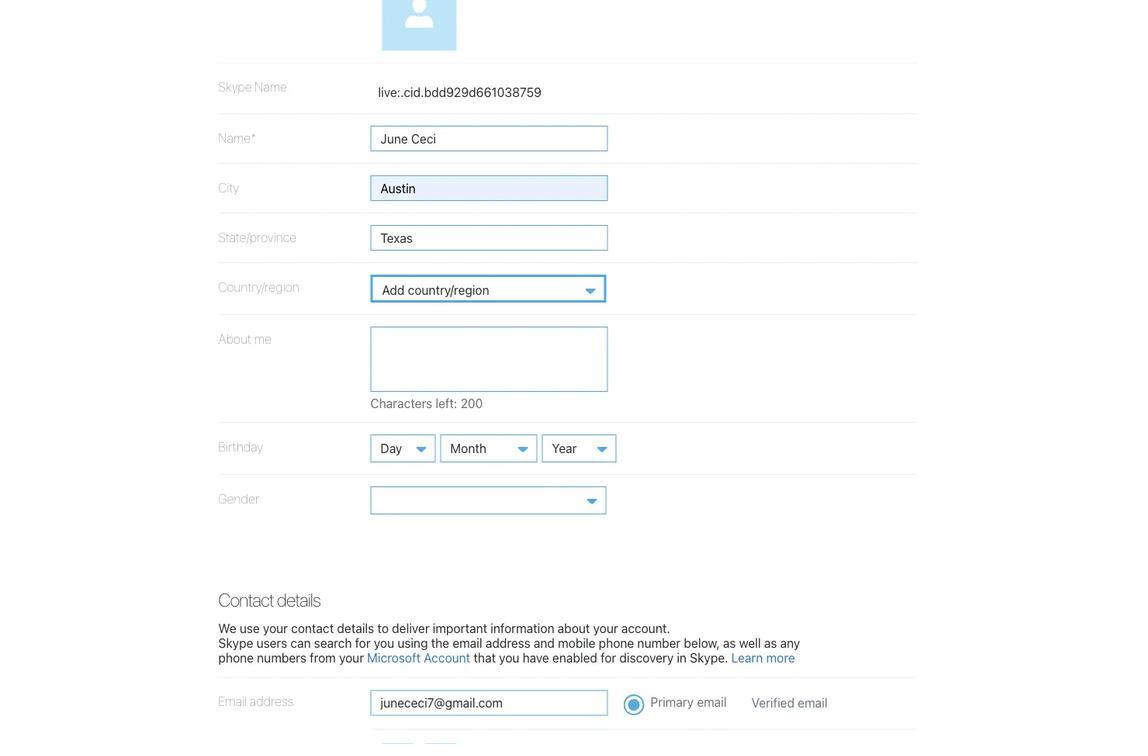 Task type: locate. For each thing, give the bounding box(es) containing it.
skype left name
[[218, 80, 252, 94]]

0 vertical spatial details
[[277, 589, 320, 611]]

for right the enabled
[[601, 651, 616, 665]]

phone
[[599, 636, 634, 651], [218, 651, 254, 665]]

for right search at the left bottom of the page
[[355, 636, 371, 651]]

2 skype from the top
[[218, 636, 253, 651]]

for
[[355, 636, 371, 651], [601, 651, 616, 665]]

as
[[723, 636, 736, 651], [764, 636, 777, 651]]

name
[[255, 80, 287, 94]]

2 horizontal spatial email
[[798, 696, 828, 711]]

1 horizontal spatial phone
[[599, 636, 634, 651]]

0 horizontal spatial for
[[355, 636, 371, 651]]

we
[[218, 621, 237, 636]]

you
[[374, 636, 394, 651], [499, 651, 520, 665]]

your
[[263, 621, 288, 636], [593, 621, 618, 636], [339, 651, 364, 665]]

users
[[257, 636, 287, 651]]

primary
[[651, 695, 694, 710]]

your right about
[[593, 621, 618, 636]]

email right "verified"
[[798, 696, 828, 711]]

address inside option group
[[250, 694, 294, 709]]

address down information on the bottom left
[[486, 636, 531, 651]]

verified email
[[752, 696, 828, 711]]

details inside we use your contact details to deliver important information about your account. skype users can search for you using the email address and mobile phone number below, as well as any phone numbers from your
[[337, 621, 374, 636]]

year
[[552, 441, 577, 456]]

information
[[491, 621, 555, 636]]

contact details
[[218, 589, 320, 611]]

use
[[240, 621, 260, 636]]

email
[[453, 636, 482, 651], [697, 695, 727, 710], [798, 696, 828, 711]]

can
[[291, 636, 311, 651]]

account.
[[622, 621, 670, 636]]

email right primary
[[697, 695, 727, 710]]

email inside we use your contact details to deliver important information about your account. skype users can search for you using the email address and mobile phone number below, as well as any phone numbers from your
[[453, 636, 482, 651]]

your down search at the left bottom of the page
[[339, 651, 364, 665]]

0 horizontal spatial your
[[263, 621, 288, 636]]

0 vertical spatial skype
[[218, 80, 252, 94]]

left:
[[436, 396, 457, 410]]

characters
[[371, 396, 432, 410]]

0 horizontal spatial details
[[277, 589, 320, 611]]

1 horizontal spatial for
[[601, 651, 616, 665]]

details up contact
[[277, 589, 320, 611]]

email
[[218, 694, 247, 709]]

0 horizontal spatial phone
[[218, 651, 254, 665]]

0 horizontal spatial you
[[374, 636, 394, 651]]

the
[[431, 636, 449, 651]]

1 vertical spatial skype
[[218, 636, 253, 651]]

1 horizontal spatial details
[[337, 621, 374, 636]]

0 vertical spatial address
[[486, 636, 531, 651]]

me
[[254, 331, 272, 346]]

well
[[739, 636, 761, 651]]

microsoft
[[367, 651, 421, 665]]

number
[[638, 636, 681, 651]]

address
[[486, 636, 531, 651], [250, 694, 294, 709]]

Email address 1 text field
[[371, 690, 608, 716]]

0 horizontal spatial as
[[723, 636, 736, 651]]

day
[[381, 441, 402, 456]]

details up search at the left bottom of the page
[[337, 621, 374, 636]]

0 horizontal spatial address
[[250, 694, 294, 709]]

skype name
[[218, 80, 287, 94]]

from
[[310, 651, 336, 665]]

1 vertical spatial address
[[250, 694, 294, 709]]

phone down account.
[[599, 636, 634, 651]]

Set as primary email radio
[[624, 694, 645, 716]]

200
[[461, 396, 483, 410]]

to
[[378, 621, 389, 636]]

for inside we use your contact details to deliver important information about your account. skype users can search for you using the email address and mobile phone number below, as well as any phone numbers from your
[[355, 636, 371, 651]]

skype down we
[[218, 636, 253, 651]]

1 vertical spatial details
[[337, 621, 374, 636]]

address right email
[[250, 694, 294, 709]]

email for primary email
[[697, 695, 727, 710]]

your up users
[[263, 621, 288, 636]]

as up learn more link at the bottom right of the page
[[764, 636, 777, 651]]

details
[[277, 589, 320, 611], [337, 621, 374, 636]]

you right the "that"
[[499, 651, 520, 665]]

state/province
[[218, 230, 297, 244]]

2 horizontal spatial your
[[593, 621, 618, 636]]

birthday
[[218, 439, 263, 454]]

0 horizontal spatial email
[[453, 636, 482, 651]]

as left well
[[723, 636, 736, 651]]

numbers
[[257, 651, 307, 665]]

discovery
[[620, 651, 674, 665]]

contact
[[218, 589, 274, 611]]

you down to
[[374, 636, 394, 651]]

name*
[[218, 130, 257, 145]]

about me
[[218, 331, 272, 346]]

1 horizontal spatial address
[[486, 636, 531, 651]]

about
[[218, 331, 251, 346]]

phone down we
[[218, 651, 254, 665]]

1 horizontal spatial email
[[697, 695, 727, 710]]

status containing characters left:
[[371, 396, 555, 411]]

status
[[371, 396, 555, 411]]

email down important on the left bottom of page
[[453, 636, 482, 651]]

City text field
[[371, 175, 608, 201]]

that
[[474, 651, 496, 665]]

skype
[[218, 80, 252, 94], [218, 636, 253, 651]]

1 horizontal spatial you
[[499, 651, 520, 665]]

add country/region
[[382, 282, 489, 297]]

contact
[[291, 621, 334, 636]]

1 horizontal spatial as
[[764, 636, 777, 651]]

option group
[[218, 678, 917, 744]]



Task type: vqa. For each thing, say whether or not it's contained in the screenshot.
search
yes



Task type: describe. For each thing, give the bounding box(es) containing it.
2 as from the left
[[764, 636, 777, 651]]

microsoft account link
[[367, 651, 471, 665]]

deliver
[[392, 621, 430, 636]]

using
[[398, 636, 428, 651]]

learn
[[732, 651, 763, 665]]

skype.
[[690, 651, 728, 665]]

About me text field
[[371, 327, 608, 392]]

Name* text field
[[371, 126, 608, 151]]

verified
[[752, 696, 795, 711]]

State/province text field
[[371, 225, 608, 251]]

1 skype from the top
[[218, 80, 252, 94]]

primary email
[[651, 695, 727, 710]]

account
[[424, 651, 471, 665]]

in
[[677, 651, 687, 665]]

important
[[433, 621, 487, 636]]

below,
[[684, 636, 720, 651]]

add
[[382, 282, 405, 297]]

about
[[558, 621, 590, 636]]

we use your contact details to deliver important information about your account. skype users can search for you using the email address and mobile phone number below, as well as any phone numbers from your
[[218, 621, 800, 665]]

more
[[767, 651, 795, 665]]

gender
[[218, 491, 259, 506]]

address inside we use your contact details to deliver important information about your account. skype users can search for you using the email address and mobile phone number below, as well as any phone numbers from your
[[486, 636, 531, 651]]

and
[[534, 636, 555, 651]]

city
[[218, 180, 239, 195]]

search
[[314, 636, 352, 651]]

1 horizontal spatial your
[[339, 651, 364, 665]]

characters left: 200
[[371, 396, 483, 410]]

email address
[[218, 694, 294, 709]]

you inside we use your contact details to deliver important information about your account. skype users can search for you using the email address and mobile phone number below, as well as any phone numbers from your
[[374, 636, 394, 651]]

option group containing email address
[[218, 678, 917, 744]]

month
[[451, 441, 487, 456]]

enabled
[[553, 651, 598, 665]]

skype inside we use your contact details to deliver important information about your account. skype users can search for you using the email address and mobile phone number below, as well as any phone numbers from your
[[218, 636, 253, 651]]

1 as from the left
[[723, 636, 736, 651]]

country/region
[[218, 279, 299, 294]]

mobile
[[558, 636, 596, 651]]

have
[[523, 651, 549, 665]]

country/region
[[408, 282, 489, 297]]

learn more link
[[732, 651, 795, 665]]

microsoft account that you have enabled for discovery in skype. learn more
[[367, 651, 795, 665]]

email for verified email
[[798, 696, 828, 711]]

any
[[781, 636, 800, 651]]

live:.cid.bdd929d661038759
[[378, 85, 542, 100]]



